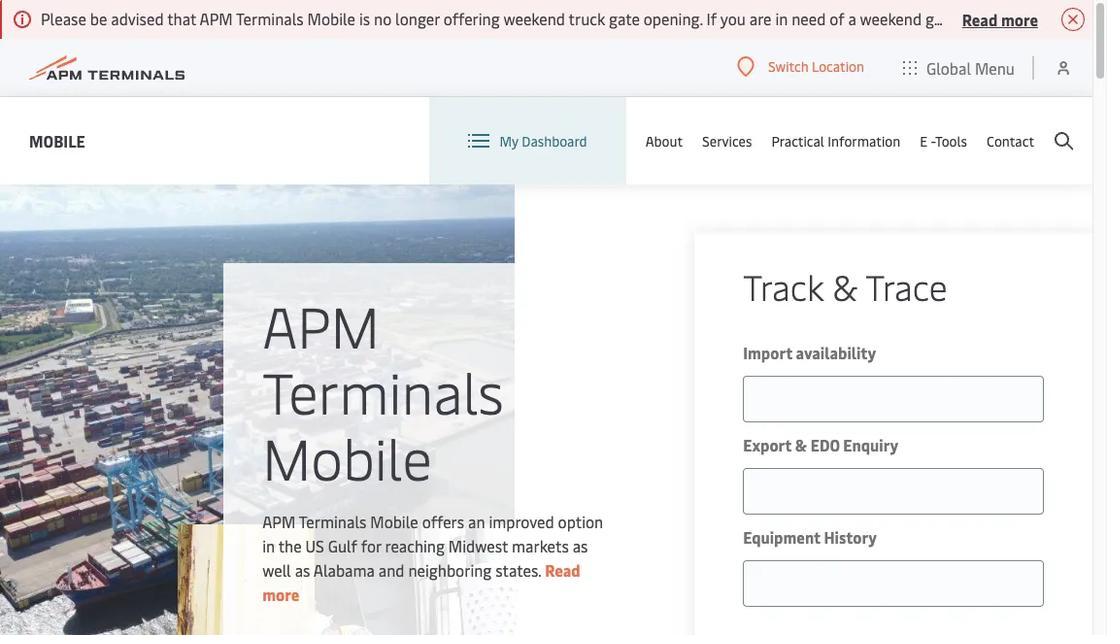 Task type: vqa. For each thing, say whether or not it's contained in the screenshot.
Service
no



Task type: describe. For each thing, give the bounding box(es) containing it.
global
[[927, 57, 971, 78]]

gulf
[[328, 535, 357, 556]]

states.
[[496, 559, 541, 580]]

please be advised that apm terminals mobile is no longer offering weekend truck gate opening. if you are in need of a weekend gate going forward, please
[[41, 8, 1107, 29]]

going
[[960, 8, 999, 29]]

1 gate from the left
[[609, 8, 640, 29]]

apm terminals mobile
[[262, 286, 504, 495]]

of
[[830, 8, 845, 29]]

read for read more button
[[962, 8, 998, 30]]

that
[[167, 8, 196, 29]]

please
[[1065, 8, 1107, 29]]

trace
[[866, 262, 948, 310]]

mobile inside apm terminals mobile offers an improved option in the us gulf for reaching midwest markets as well as alabama and neighboring states.
[[370, 510, 418, 532]]

0 vertical spatial apm
[[200, 8, 233, 29]]

read more button
[[962, 7, 1038, 31]]

us
[[306, 535, 324, 556]]

menu
[[975, 57, 1015, 78]]

mobile link
[[29, 129, 85, 153]]

be
[[90, 8, 107, 29]]

contact button
[[987, 97, 1035, 185]]

neighboring
[[408, 559, 492, 580]]

availability
[[796, 342, 876, 363]]

offers
[[422, 510, 464, 532]]

location
[[812, 58, 865, 76]]

edo
[[811, 434, 840, 456]]

2 gate from the left
[[926, 8, 957, 29]]

advised
[[111, 8, 164, 29]]

practical information
[[772, 132, 901, 150]]

1 weekend from the left
[[504, 8, 565, 29]]

global menu
[[927, 57, 1015, 78]]

the
[[278, 535, 302, 556]]

track & trace
[[743, 262, 948, 310]]

more for read more button
[[1001, 8, 1038, 30]]

opening.
[[644, 8, 703, 29]]

read more for read more "link" at bottom
[[262, 559, 581, 605]]

practical information button
[[772, 97, 901, 185]]

apm terminals mobile offers an improved option in the us gulf for reaching midwest markets as well as alabama and neighboring states.
[[262, 510, 603, 580]]

0 vertical spatial terminals
[[236, 8, 304, 29]]

well
[[262, 559, 291, 580]]

enquiry
[[843, 434, 899, 456]]

need
[[792, 8, 826, 29]]

alabama
[[314, 559, 375, 580]]

global menu button
[[884, 38, 1035, 97]]

export
[[743, 434, 792, 456]]

my
[[500, 132, 519, 150]]

dashboard
[[522, 132, 587, 150]]

truck
[[569, 8, 605, 29]]

switch location button
[[737, 56, 865, 77]]

a
[[849, 8, 857, 29]]

services
[[702, 132, 752, 150]]

contact
[[987, 132, 1035, 150]]



Task type: locate. For each thing, give the bounding box(es) containing it.
apm inside apm terminals mobile offers an improved option in the us gulf for reaching midwest markets as well as alabama and neighboring states.
[[262, 510, 296, 532]]

1 horizontal spatial read
[[962, 8, 998, 30]]

as right well
[[295, 559, 310, 580]]

& left trace
[[833, 262, 858, 310]]

apm inside apm terminals mobile
[[262, 286, 380, 363]]

more
[[1001, 8, 1038, 30], [262, 583, 300, 605]]

information
[[828, 132, 901, 150]]

and
[[379, 559, 405, 580]]

1 vertical spatial apm
[[262, 286, 380, 363]]

0 horizontal spatial weekend
[[504, 8, 565, 29]]

midwest
[[449, 535, 508, 556]]

about
[[646, 132, 683, 150]]

in right are
[[776, 8, 788, 29]]

-
[[931, 132, 936, 150]]

0 horizontal spatial in
[[262, 535, 275, 556]]

0 horizontal spatial &
[[795, 434, 807, 456]]

gate left going
[[926, 8, 957, 29]]

& for trace
[[833, 262, 858, 310]]

equipment history
[[743, 526, 877, 548]]

track
[[743, 262, 824, 310]]

1 horizontal spatial in
[[776, 8, 788, 29]]

are
[[750, 8, 772, 29]]

read inside the read more
[[545, 559, 581, 580]]

1 vertical spatial terminals
[[262, 352, 504, 429]]

for
[[361, 535, 381, 556]]

history
[[824, 526, 877, 548]]

1 horizontal spatial &
[[833, 262, 858, 310]]

read up global menu
[[962, 8, 998, 30]]

offering
[[444, 8, 500, 29]]

you
[[721, 8, 746, 29]]

if
[[707, 8, 717, 29]]

improved
[[489, 510, 554, 532]]

1 vertical spatial more
[[262, 583, 300, 605]]

e
[[920, 132, 928, 150]]

close alert image
[[1062, 8, 1085, 31]]

more right going
[[1001, 8, 1038, 30]]

0 horizontal spatial read more
[[262, 559, 581, 605]]

in
[[776, 8, 788, 29], [262, 535, 275, 556]]

please
[[41, 8, 86, 29]]

more inside "link"
[[262, 583, 300, 605]]

1 horizontal spatial weekend
[[860, 8, 922, 29]]

forward,
[[1003, 8, 1061, 29]]

1 horizontal spatial as
[[573, 535, 588, 556]]

my dashboard button
[[469, 97, 587, 185]]

more for read more "link" at bottom
[[262, 583, 300, 605]]

option
[[558, 510, 603, 532]]

read more down reaching
[[262, 559, 581, 605]]

read more
[[962, 8, 1038, 30], [262, 559, 581, 605]]

about button
[[646, 97, 683, 185]]

import availability
[[743, 342, 876, 363]]

2 weekend from the left
[[860, 8, 922, 29]]

markets
[[512, 535, 569, 556]]

0 vertical spatial read more
[[962, 8, 1038, 30]]

1 horizontal spatial read more
[[962, 8, 1038, 30]]

mobile
[[307, 8, 356, 29], [29, 130, 85, 151], [262, 418, 432, 495], [370, 510, 418, 532]]

0 vertical spatial in
[[776, 8, 788, 29]]

as
[[573, 535, 588, 556], [295, 559, 310, 580]]

gate
[[609, 8, 640, 29], [926, 8, 957, 29]]

1 vertical spatial &
[[795, 434, 807, 456]]

0 horizontal spatial read
[[545, 559, 581, 580]]

switch location
[[768, 58, 865, 76]]

import
[[743, 342, 793, 363]]

services button
[[702, 97, 752, 185]]

e -tools
[[920, 132, 967, 150]]

terminals for apm terminals mobile
[[262, 352, 504, 429]]

terminals inside apm terminals mobile offers an improved option in the us gulf for reaching midwest markets as well as alabama and neighboring states.
[[299, 510, 367, 532]]

as down option
[[573, 535, 588, 556]]

1 horizontal spatial more
[[1001, 8, 1038, 30]]

1 vertical spatial read
[[545, 559, 581, 580]]

read more link
[[262, 559, 581, 605]]

terminals
[[236, 8, 304, 29], [262, 352, 504, 429], [299, 510, 367, 532]]

mobile secondary image
[[177, 525, 517, 635]]

0 vertical spatial as
[[573, 535, 588, 556]]

1 vertical spatial read more
[[262, 559, 581, 605]]

e -tools button
[[920, 97, 967, 185]]

terminals for apm terminals mobile offers an improved option in the us gulf for reaching midwest markets as well as alabama and neighboring states.
[[299, 510, 367, 532]]

read down markets
[[545, 559, 581, 580]]

gate right truck
[[609, 8, 640, 29]]

in inside apm terminals mobile offers an improved option in the us gulf for reaching midwest markets as well as alabama and neighboring states.
[[262, 535, 275, 556]]

1 horizontal spatial gate
[[926, 8, 957, 29]]

an
[[468, 510, 485, 532]]

apm for apm terminals mobile offers an improved option in the us gulf for reaching midwest markets as well as alabama and neighboring states.
[[262, 510, 296, 532]]

reaching
[[385, 535, 445, 556]]

my dashboard
[[500, 132, 587, 150]]

tools
[[935, 132, 967, 150]]

weekend
[[504, 8, 565, 29], [860, 8, 922, 29]]

0 vertical spatial &
[[833, 262, 858, 310]]

2 vertical spatial terminals
[[299, 510, 367, 532]]

xin da yang zhou  docked at apm terminals mobile image
[[0, 185, 515, 635]]

0 horizontal spatial as
[[295, 559, 310, 580]]

in left 'the'
[[262, 535, 275, 556]]

weekend left truck
[[504, 8, 565, 29]]

& left edo
[[795, 434, 807, 456]]

switch
[[768, 58, 809, 76]]

weekend right a
[[860, 8, 922, 29]]

2 vertical spatial apm
[[262, 510, 296, 532]]

equipment
[[743, 526, 821, 548]]

no
[[374, 8, 392, 29]]

read
[[962, 8, 998, 30], [545, 559, 581, 580]]

apm for apm terminals mobile
[[262, 286, 380, 363]]

0 horizontal spatial gate
[[609, 8, 640, 29]]

& for edo
[[795, 434, 807, 456]]

read inside button
[[962, 8, 998, 30]]

1 vertical spatial in
[[262, 535, 275, 556]]

practical
[[772, 132, 825, 150]]

export & edo enquiry
[[743, 434, 899, 456]]

0 vertical spatial read
[[962, 8, 998, 30]]

read for read more "link" at bottom
[[545, 559, 581, 580]]

0 vertical spatial more
[[1001, 8, 1038, 30]]

&
[[833, 262, 858, 310], [795, 434, 807, 456]]

more down well
[[262, 583, 300, 605]]

apm
[[200, 8, 233, 29], [262, 286, 380, 363], [262, 510, 296, 532]]

read more up menu
[[962, 8, 1038, 30]]

longer
[[395, 8, 440, 29]]

more inside button
[[1001, 8, 1038, 30]]

is
[[359, 8, 370, 29]]

1 vertical spatial as
[[295, 559, 310, 580]]

read more for read more button
[[962, 8, 1038, 30]]

mobile inside apm terminals mobile
[[262, 418, 432, 495]]

0 horizontal spatial more
[[262, 583, 300, 605]]



